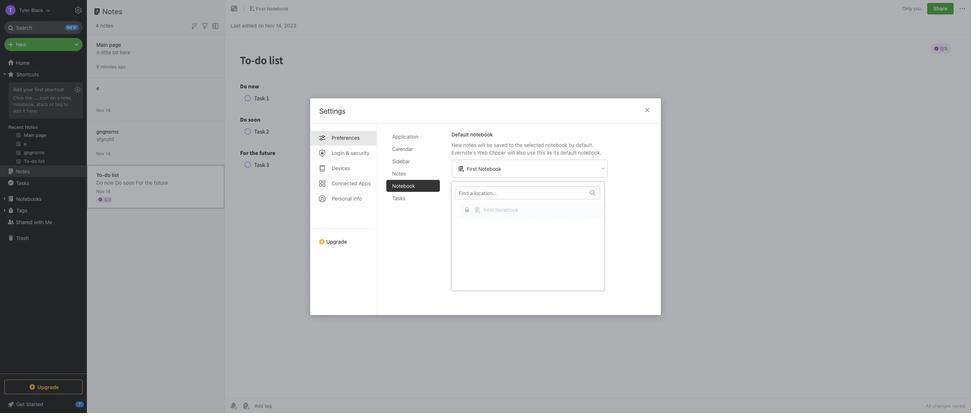 Task type: vqa. For each thing, say whether or not it's contained in the screenshot.
the note
no



Task type: describe. For each thing, give the bounding box(es) containing it.
edited
[[242, 22, 257, 28]]

calendar
[[392, 146, 413, 152]]

minutes
[[100, 64, 117, 69]]

tasks button
[[0, 177, 87, 189]]

to-
[[96, 172, 104, 178]]

group containing add your first shortcut
[[0, 80, 87, 169]]

notes inside note list element
[[103, 7, 123, 16]]

saved inside new notes will be saved to the selected notebook by default. evernote's web clipper will also use this as its default notebook.
[[494, 142, 508, 148]]

4 notes
[[96, 22, 113, 29]]

notebook inside cell
[[496, 207, 519, 213]]

shortcut
[[45, 87, 64, 92]]

14 for gngnsrns
[[106, 151, 110, 156]]

tab list containing application
[[387, 131, 446, 315]]

shortcuts
[[16, 71, 39, 77]]

notebooks
[[16, 196, 42, 202]]

notebook inside new notes will be saved to the selected notebook by default. evernote's web clipper will also use this as its default notebook.
[[546, 142, 568, 148]]

0 horizontal spatial notebook
[[471, 131, 493, 138]]

sfgnsfd
[[96, 136, 114, 142]]

notebook tab
[[387, 180, 440, 192]]

this
[[537, 149, 546, 156]]

your
[[23, 87, 33, 92]]

devices
[[332, 165, 350, 171]]

close image
[[644, 106, 652, 114]]

click
[[13, 95, 24, 101]]

tag
[[55, 101, 62, 107]]

you
[[914, 6, 922, 11]]

future
[[154, 180, 168, 186]]

the inside new notes will be saved to the selected notebook by default. evernote's web clipper will also use this as its default notebook.
[[515, 142, 523, 148]]

it
[[23, 108, 25, 114]]

first inside note window element
[[256, 6, 266, 11]]

trash link
[[0, 232, 87, 244]]

Find a location field
[[456, 186, 608, 286]]

ago
[[118, 64, 125, 69]]

notes inside 'tab'
[[392, 170, 406, 177]]

as
[[547, 149, 553, 156]]

for
[[136, 180, 144, 186]]

3 nov 14 from the top
[[96, 189, 110, 194]]

2 do from the left
[[115, 180, 122, 186]]

last edited on nov 14, 2023
[[231, 22, 297, 28]]

nov 14 for gngnsrns
[[96, 151, 110, 156]]

me
[[45, 219, 52, 225]]

application
[[392, 134, 419, 140]]

all changes saved
[[927, 403, 966, 409]]

the inside group
[[25, 95, 32, 101]]

notebooks link
[[0, 193, 87, 205]]

0/3
[[104, 197, 111, 202]]

notes link
[[0, 166, 87, 177]]

web
[[478, 149, 488, 156]]

upgrade for upgrade popup button inside tab list
[[326, 239, 347, 245]]

default notebook
[[452, 131, 493, 138]]

click the ...
[[13, 95, 38, 101]]

note,
[[61, 95, 72, 101]]

saved inside note window element
[[953, 403, 966, 409]]

home
[[16, 60, 30, 66]]

shared with me link
[[0, 216, 87, 228]]

main
[[96, 41, 108, 48]]

2023
[[284, 22, 297, 28]]

9 minutes ago
[[96, 64, 125, 69]]

a
[[96, 49, 100, 55]]

personal info
[[332, 195, 362, 202]]

nov down e
[[96, 107, 104, 113]]

clipper
[[490, 149, 506, 156]]

only you
[[903, 6, 922, 11]]

nov up 0/3
[[96, 189, 104, 194]]

tasks inside tab
[[392, 195, 406, 201]]

1 do from the left
[[96, 180, 103, 186]]

note window element
[[225, 0, 972, 413]]

evernote's
[[452, 149, 476, 156]]

security
[[351, 150, 370, 156]]

shared with me
[[16, 219, 52, 225]]

add your first shortcut
[[13, 87, 64, 92]]

on inside the icon on a note, notebook, stack or tag to add it here.
[[50, 95, 56, 101]]

preferences
[[332, 135, 360, 141]]

gngnsrns
[[96, 128, 119, 135]]

9
[[96, 64, 99, 69]]

selected
[[524, 142, 544, 148]]

changes
[[933, 403, 952, 409]]

all
[[927, 403, 932, 409]]

first notebook inside note window element
[[256, 6, 289, 11]]

notebook,
[[13, 101, 35, 107]]

sidebar tab
[[387, 155, 440, 167]]

now
[[104, 180, 114, 186]]

share
[[934, 5, 948, 12]]

do
[[104, 172, 111, 178]]

notes inside 'link'
[[16, 168, 30, 174]]

default
[[452, 131, 469, 138]]

new for new notes will be saved to the selected notebook by default. evernote's web clipper will also use this as its default notebook.
[[452, 142, 462, 148]]

application tab
[[387, 131, 440, 143]]

shortcuts button
[[0, 68, 87, 80]]

here.
[[27, 108, 38, 114]]

notes for 4
[[100, 22, 113, 29]]

connected
[[332, 180, 358, 186]]

trash
[[16, 235, 29, 241]]

also
[[517, 149, 526, 156]]

1 horizontal spatial will
[[508, 149, 515, 156]]

bit
[[113, 49, 119, 55]]

0 horizontal spatial first notebook button
[[247, 4, 291, 14]]



Task type: locate. For each thing, give the bounding box(es) containing it.
saved up clipper
[[494, 142, 508, 148]]

0 vertical spatial upgrade button
[[311, 228, 377, 248]]

new button
[[4, 38, 83, 51]]

0 vertical spatial nov 14
[[96, 107, 110, 113]]

will up web
[[478, 142, 486, 148]]

expand tags image
[[2, 208, 8, 213]]

first up last edited on nov 14, 2023
[[256, 6, 266, 11]]

last
[[231, 22, 241, 28]]

new notes will be saved to the selected notebook by default. evernote's web clipper will also use this as its default notebook.
[[452, 142, 602, 156]]

on left the a
[[50, 95, 56, 101]]

nov left 14,
[[265, 22, 275, 28]]

icon
[[40, 95, 49, 101]]

icon on a note, notebook, stack or tag to add it here.
[[13, 95, 72, 114]]

recent notes
[[8, 124, 38, 130]]

stack
[[36, 101, 48, 107]]

1 vertical spatial notebook
[[546, 142, 568, 148]]

e
[[96, 85, 99, 91]]

add a reminder image
[[229, 402, 238, 411]]

share button
[[928, 3, 954, 14]]

to-do list do now do soon for the future
[[96, 172, 168, 186]]

1 horizontal spatial new
[[452, 142, 462, 148]]

the left ...
[[25, 95, 32, 101]]

to inside the icon on a note, notebook, stack or tag to add it here.
[[64, 101, 68, 107]]

1 horizontal spatial notebook
[[546, 142, 568, 148]]

upgrade inside tab list
[[326, 239, 347, 245]]

notes inside note list element
[[100, 22, 113, 29]]

0 horizontal spatial do
[[96, 180, 103, 186]]

calendar tab
[[387, 143, 440, 155]]

Find a location… text field
[[456, 187, 586, 199]]

first notebook down find a location… "text field"
[[484, 207, 519, 213]]

the inside to-do list do now do soon for the future
[[145, 180, 153, 186]]

2 14 from the top
[[106, 151, 110, 156]]

1 nov 14 from the top
[[96, 107, 110, 113]]

apps
[[359, 180, 371, 186]]

1 horizontal spatial first
[[467, 166, 477, 172]]

1 vertical spatial notes
[[464, 142, 477, 148]]

0 horizontal spatial will
[[478, 142, 486, 148]]

0 horizontal spatial the
[[25, 95, 32, 101]]

notebook down find a location… "text field"
[[496, 207, 519, 213]]

0 vertical spatial first
[[256, 6, 266, 11]]

2 nov 14 from the top
[[96, 151, 110, 156]]

1 vertical spatial first
[[467, 166, 477, 172]]

1 horizontal spatial tab list
[[387, 131, 446, 315]]

notes tab
[[387, 168, 440, 180]]

...
[[34, 95, 38, 101]]

first notebook inside default notebook field
[[467, 166, 502, 172]]

0 vertical spatial 14
[[106, 107, 110, 113]]

personal
[[332, 195, 352, 202]]

14 down sfgnsfd
[[106, 151, 110, 156]]

upgrade button
[[311, 228, 377, 248], [4, 380, 83, 395]]

notes up tasks 'button'
[[16, 168, 30, 174]]

add tag image
[[242, 402, 250, 411]]

2 vertical spatial the
[[145, 180, 153, 186]]

0 vertical spatial upgrade
[[326, 239, 347, 245]]

14 up gngnsrns
[[106, 107, 110, 113]]

main page a little bit here
[[96, 41, 130, 55]]

the
[[25, 95, 32, 101], [515, 142, 523, 148], [145, 180, 153, 186]]

tab list
[[311, 123, 378, 315], [387, 131, 446, 315]]

notebook
[[267, 6, 289, 11], [479, 166, 502, 172], [392, 183, 415, 189], [496, 207, 519, 213]]

1 vertical spatial new
[[452, 142, 462, 148]]

tasks
[[16, 180, 29, 186], [392, 195, 406, 201]]

1 horizontal spatial first notebook button
[[452, 186, 608, 286]]

0 horizontal spatial tab list
[[311, 123, 378, 315]]

notes up 4 notes
[[103, 7, 123, 16]]

0 vertical spatial the
[[25, 95, 32, 101]]

tasks inside 'button'
[[16, 180, 29, 186]]

1 horizontal spatial upgrade
[[326, 239, 347, 245]]

notes down "sidebar"
[[392, 170, 406, 177]]

first notebook up 14,
[[256, 6, 289, 11]]

do down to-
[[96, 180, 103, 186]]

only
[[903, 6, 913, 11]]

1 vertical spatial on
[[50, 95, 56, 101]]

settings image
[[74, 6, 83, 14]]

0 horizontal spatial upgrade button
[[4, 380, 83, 395]]

notebook
[[471, 131, 493, 138], [546, 142, 568, 148]]

tasks down notebook tab
[[392, 195, 406, 201]]

2 vertical spatial first notebook
[[484, 207, 519, 213]]

to inside new notes will be saved to the selected notebook by default. evernote's web clipper will also use this as its default notebook.
[[509, 142, 514, 148]]

0 vertical spatial tasks
[[16, 180, 29, 186]]

0 vertical spatial to
[[64, 101, 68, 107]]

with
[[34, 219, 44, 225]]

0 vertical spatial notes
[[100, 22, 113, 29]]

first inside default notebook field
[[467, 166, 477, 172]]

add
[[13, 108, 21, 114]]

&
[[346, 150, 350, 156]]

1 vertical spatial the
[[515, 142, 523, 148]]

upgrade button inside tab list
[[311, 228, 377, 248]]

1 vertical spatial saved
[[953, 403, 966, 409]]

notes right 4
[[100, 22, 113, 29]]

new
[[16, 41, 26, 47], [452, 142, 462, 148]]

tags button
[[0, 205, 87, 216]]

here
[[120, 49, 130, 55]]

0 vertical spatial on
[[258, 22, 264, 28]]

Default notebook field
[[452, 159, 608, 178]]

1 vertical spatial nov 14
[[96, 151, 110, 156]]

little
[[101, 49, 111, 55]]

0 horizontal spatial upgrade
[[37, 384, 59, 390]]

login
[[332, 150, 345, 156]]

its
[[554, 149, 559, 156]]

or
[[50, 101, 54, 107]]

1 horizontal spatial notes
[[464, 142, 477, 148]]

1 horizontal spatial to
[[509, 142, 514, 148]]

1 horizontal spatial tasks
[[392, 195, 406, 201]]

1 horizontal spatial on
[[258, 22, 264, 28]]

sidebar
[[392, 158, 410, 164]]

0 vertical spatial notebook
[[471, 131, 493, 138]]

connected apps
[[332, 180, 371, 186]]

first notebook down web
[[467, 166, 502, 172]]

0 horizontal spatial on
[[50, 95, 56, 101]]

on inside note window element
[[258, 22, 264, 28]]

0 vertical spatial first notebook
[[256, 6, 289, 11]]

first notebook cell
[[459, 202, 608, 217]]

1 vertical spatial first notebook button
[[452, 186, 608, 286]]

0 vertical spatial first notebook button
[[247, 4, 291, 14]]

upgrade for the bottommost upgrade popup button
[[37, 384, 59, 390]]

0 vertical spatial will
[[478, 142, 486, 148]]

notes for new
[[464, 142, 477, 148]]

notebook inside note window element
[[267, 6, 289, 11]]

home link
[[0, 57, 87, 68]]

tasks tab
[[387, 192, 440, 204]]

0 vertical spatial new
[[16, 41, 26, 47]]

to down note,
[[64, 101, 68, 107]]

first notebook
[[256, 6, 289, 11], [467, 166, 502, 172], [484, 207, 519, 213]]

page
[[109, 41, 121, 48]]

will left also in the right of the page
[[508, 149, 515, 156]]

upgrade
[[326, 239, 347, 245], [37, 384, 59, 390]]

default.
[[576, 142, 594, 148]]

nov 14
[[96, 107, 110, 113], [96, 151, 110, 156], [96, 189, 110, 194]]

14
[[106, 107, 110, 113], [106, 151, 110, 156], [106, 189, 110, 194]]

nov 14 for e
[[96, 107, 110, 113]]

0 horizontal spatial tasks
[[16, 180, 29, 186]]

note list element
[[87, 0, 225, 413]]

nov inside note window element
[[265, 22, 275, 28]]

on right edited
[[258, 22, 264, 28]]

Search text field
[[9, 21, 78, 34]]

1 vertical spatial 14
[[106, 151, 110, 156]]

tab list containing preferences
[[311, 123, 378, 315]]

notebook inside field
[[479, 166, 502, 172]]

0 horizontal spatial saved
[[494, 142, 508, 148]]

None search field
[[9, 21, 78, 34]]

login & security
[[332, 150, 370, 156]]

first down find a location… "text field"
[[484, 207, 494, 213]]

notebook up be
[[471, 131, 493, 138]]

by
[[569, 142, 575, 148]]

1 14 from the top
[[106, 107, 110, 113]]

14 for e
[[106, 107, 110, 113]]

will
[[478, 142, 486, 148], [508, 149, 515, 156]]

2 horizontal spatial the
[[515, 142, 523, 148]]

1 horizontal spatial do
[[115, 180, 122, 186]]

tags
[[16, 207, 27, 214]]

first notebook inside first notebook cell
[[484, 207, 519, 213]]

14 up 0/3
[[106, 189, 110, 194]]

do down list
[[115, 180, 122, 186]]

the right for
[[145, 180, 153, 186]]

shared
[[16, 219, 33, 225]]

14,
[[276, 22, 283, 28]]

tasks up notebooks
[[16, 180, 29, 186]]

Note Editor text field
[[225, 35, 972, 399]]

add
[[13, 87, 22, 92]]

new up evernote's
[[452, 142, 462, 148]]

nov 14 up gngnsrns
[[96, 107, 110, 113]]

recent
[[8, 124, 24, 130]]

notebook up its
[[546, 142, 568, 148]]

1 vertical spatial first notebook
[[467, 166, 502, 172]]

soon
[[123, 180, 135, 186]]

1 vertical spatial upgrade
[[37, 384, 59, 390]]

to
[[64, 101, 68, 107], [509, 142, 514, 148]]

notebook down web
[[479, 166, 502, 172]]

nov
[[265, 22, 275, 28], [96, 107, 104, 113], [96, 151, 104, 156], [96, 189, 104, 194]]

1 vertical spatial will
[[508, 149, 515, 156]]

3 14 from the top
[[106, 189, 110, 194]]

saved
[[494, 142, 508, 148], [953, 403, 966, 409]]

0 horizontal spatial notes
[[100, 22, 113, 29]]

first inside cell
[[484, 207, 494, 213]]

1 horizontal spatial the
[[145, 180, 153, 186]]

use
[[528, 149, 536, 156]]

0 horizontal spatial first
[[256, 6, 266, 11]]

a
[[57, 95, 60, 101]]

notes
[[103, 7, 123, 16], [25, 124, 38, 130], [16, 168, 30, 174], [392, 170, 406, 177]]

list
[[112, 172, 119, 178]]

nov down sfgnsfd
[[96, 151, 104, 156]]

new inside popup button
[[16, 41, 26, 47]]

first notebook button
[[247, 4, 291, 14], [452, 186, 608, 286]]

new up home
[[16, 41, 26, 47]]

tree containing home
[[0, 57, 87, 374]]

default
[[561, 149, 577, 156]]

1 vertical spatial tasks
[[392, 195, 406, 201]]

4
[[96, 22, 99, 29]]

info
[[353, 195, 362, 202]]

expand notebooks image
[[2, 196, 8, 202]]

nov 14 up 0/3
[[96, 189, 110, 194]]

be
[[487, 142, 493, 148]]

notebook inside tab
[[392, 183, 415, 189]]

2 horizontal spatial first
[[484, 207, 494, 213]]

new inside new notes will be saved to the selected notebook by default. evernote's web clipper will also use this as its default notebook.
[[452, 142, 462, 148]]

tree
[[0, 57, 87, 374]]

expand note image
[[230, 4, 239, 13]]

notes right recent
[[25, 124, 38, 130]]

first down evernote's
[[467, 166, 477, 172]]

the up also in the right of the page
[[515, 142, 523, 148]]

group
[[0, 80, 87, 169]]

gngnsrns sfgnsfd
[[96, 128, 119, 142]]

1 horizontal spatial upgrade button
[[311, 228, 377, 248]]

to right be
[[509, 142, 514, 148]]

2 vertical spatial first
[[484, 207, 494, 213]]

nov 14 down sfgnsfd
[[96, 151, 110, 156]]

2 vertical spatial nov 14
[[96, 189, 110, 194]]

1 horizontal spatial saved
[[953, 403, 966, 409]]

notebook.
[[579, 149, 602, 156]]

0 horizontal spatial to
[[64, 101, 68, 107]]

0 horizontal spatial new
[[16, 41, 26, 47]]

notebook up 14,
[[267, 6, 289, 11]]

saved right changes
[[953, 403, 966, 409]]

1 vertical spatial upgrade button
[[4, 380, 83, 395]]

notes up evernote's
[[464, 142, 477, 148]]

notebook up 'tasks' tab
[[392, 183, 415, 189]]

do
[[96, 180, 103, 186], [115, 180, 122, 186]]

2 vertical spatial 14
[[106, 189, 110, 194]]

0 vertical spatial saved
[[494, 142, 508, 148]]

first notebook row
[[456, 202, 608, 217]]

new for new
[[16, 41, 26, 47]]

notes inside new notes will be saved to the selected notebook by default. evernote's web clipper will also use this as its default notebook.
[[464, 142, 477, 148]]

1 vertical spatial to
[[509, 142, 514, 148]]



